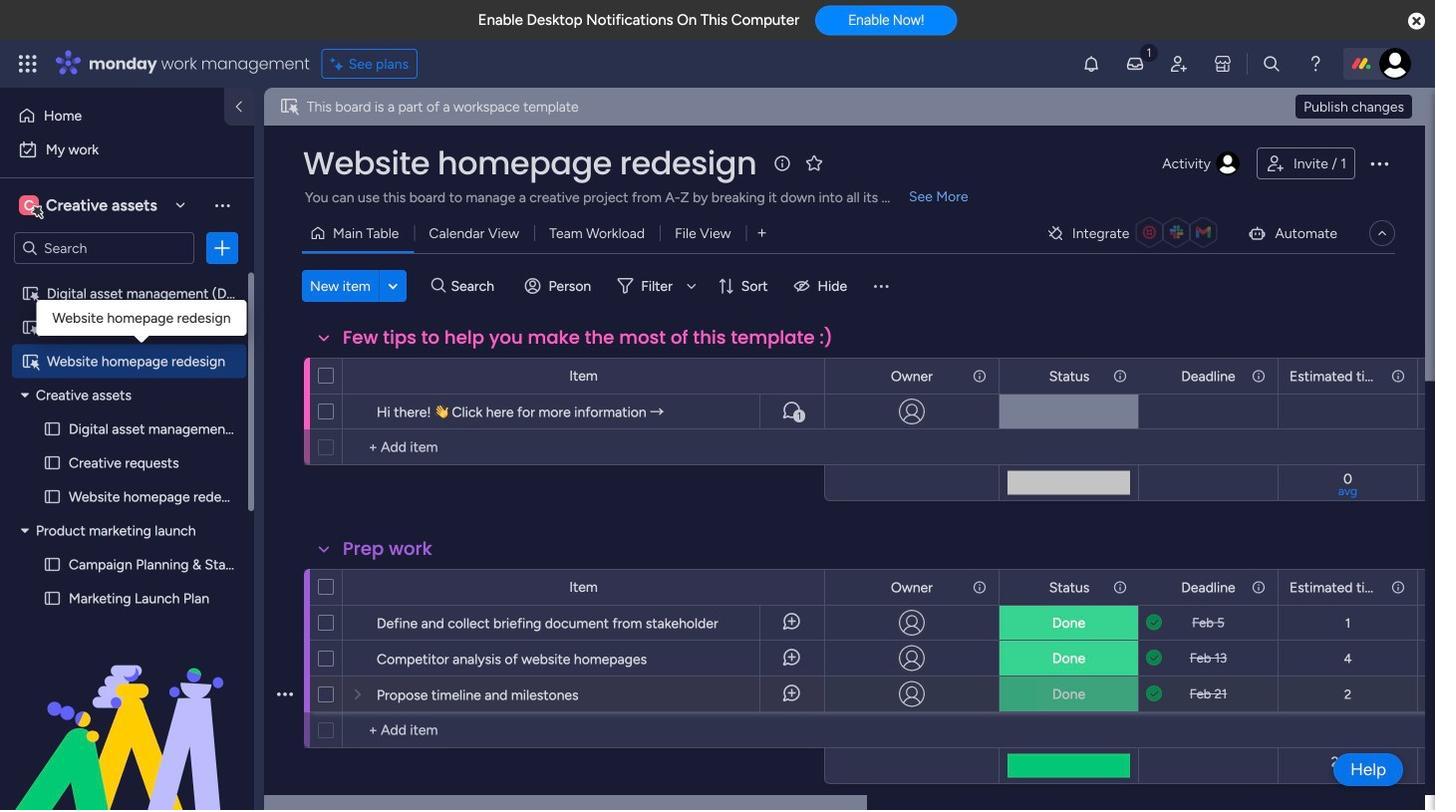 Task type: describe. For each thing, give the bounding box(es) containing it.
0 horizontal spatial column information image
[[972, 580, 988, 596]]

invite members image
[[1170, 54, 1190, 74]]

1 caret down image from the top
[[21, 388, 29, 402]]

select product image
[[18, 54, 38, 74]]

2 public board image from the top
[[43, 488, 62, 507]]

workspace selection element
[[19, 193, 160, 219]]

add to favorites image
[[805, 153, 825, 173]]

2 vertical spatial option
[[0, 276, 254, 280]]

workspace options image
[[212, 195, 232, 215]]

help image
[[1306, 54, 1326, 74]]

collapse board header image
[[1375, 225, 1391, 241]]

john smith image
[[1380, 48, 1412, 80]]

notifications image
[[1082, 54, 1102, 74]]

2 public board under template workspace image from the top
[[21, 352, 40, 371]]

arrow down image
[[680, 274, 704, 298]]

options image
[[1368, 152, 1392, 176]]

lottie animation image
[[0, 609, 254, 811]]

1 public board under template workspace image from the top
[[21, 318, 40, 337]]

1 image
[[1141, 41, 1159, 63]]



Task type: locate. For each thing, give the bounding box(es) containing it.
see plans image
[[331, 53, 349, 75]]

0 vertical spatial option
[[12, 100, 212, 132]]

0 vertical spatial caret down image
[[21, 388, 29, 402]]

1 public board image from the top
[[43, 454, 62, 473]]

monday marketplace image
[[1214, 54, 1233, 74]]

1 public board image from the top
[[43, 420, 62, 439]]

1 v2 done deadline image from the top
[[1147, 614, 1163, 633]]

angle down image
[[388, 279, 398, 294]]

2 v2 done deadline image from the top
[[1147, 685, 1163, 704]]

2 horizontal spatial column information image
[[1391, 580, 1407, 596]]

v2 done deadline image up v2 done deadline image
[[1147, 614, 1163, 633]]

column information image
[[1113, 368, 1129, 384], [972, 580, 988, 596], [1391, 580, 1407, 596]]

column information image
[[972, 368, 988, 384], [1251, 368, 1267, 384], [1391, 368, 1407, 384], [1113, 580, 1129, 596], [1251, 580, 1267, 596]]

0 vertical spatial public board under template workspace image
[[21, 318, 40, 337]]

caret down image
[[21, 388, 29, 402], [21, 524, 29, 538]]

options image
[[212, 238, 232, 258]]

1 horizontal spatial column information image
[[1113, 368, 1129, 384]]

update feed image
[[1126, 54, 1146, 74]]

0 vertical spatial public board image
[[43, 420, 62, 439]]

lottie animation element
[[0, 609, 254, 811]]

1 vertical spatial option
[[12, 134, 242, 166]]

menu image
[[872, 276, 892, 296]]

list box
[[0, 273, 275, 747]]

Search in workspace field
[[42, 237, 167, 260]]

public board image
[[43, 454, 62, 473], [43, 488, 62, 507], [43, 555, 62, 574]]

board activity image
[[1216, 152, 1240, 176]]

1 vertical spatial public board image
[[43, 488, 62, 507]]

public board image
[[43, 420, 62, 439], [43, 589, 62, 608]]

v2 done deadline image
[[1147, 614, 1163, 633], [1147, 685, 1163, 704]]

0 vertical spatial v2 done deadline image
[[1147, 614, 1163, 633]]

1 vertical spatial public board under template workspace image
[[21, 352, 40, 371]]

2 vertical spatial public board image
[[43, 555, 62, 574]]

public board under template workspace image
[[21, 284, 40, 303]]

add view image
[[758, 226, 766, 241]]

0 vertical spatial public board image
[[43, 454, 62, 473]]

dapulse close image
[[1409, 11, 1426, 32]]

2 public board image from the top
[[43, 589, 62, 608]]

2 caret down image from the top
[[21, 524, 29, 538]]

v2 done deadline image
[[1147, 649, 1163, 668]]

1 vertical spatial caret down image
[[21, 524, 29, 538]]

1 vertical spatial public board image
[[43, 589, 62, 608]]

v2 search image
[[432, 275, 446, 297]]

workspace image
[[19, 194, 39, 216]]

1 vertical spatial v2 done deadline image
[[1147, 685, 1163, 704]]

v2 done deadline image down v2 done deadline image
[[1147, 685, 1163, 704]]

3 public board image from the top
[[43, 555, 62, 574]]

public board under template workspace image
[[21, 318, 40, 337], [21, 352, 40, 371]]

Search field
[[446, 272, 506, 300]]

search everything image
[[1262, 54, 1282, 74]]

show board description image
[[771, 154, 795, 174]]

None field
[[298, 143, 762, 184], [338, 325, 838, 351], [886, 365, 938, 387], [1045, 365, 1095, 387], [1177, 365, 1241, 387], [1285, 365, 1386, 387], [338, 536, 437, 562], [886, 577, 938, 599], [1045, 577, 1095, 599], [1177, 577, 1241, 599], [1285, 577, 1386, 599], [298, 143, 762, 184], [338, 325, 838, 351], [886, 365, 938, 387], [1045, 365, 1095, 387], [1177, 365, 1241, 387], [1285, 365, 1386, 387], [338, 536, 437, 562], [886, 577, 938, 599], [1045, 577, 1095, 599], [1177, 577, 1241, 599], [1285, 577, 1386, 599]]

option
[[12, 100, 212, 132], [12, 134, 242, 166], [0, 276, 254, 280]]



Task type: vqa. For each thing, say whether or not it's contained in the screenshot.
first K from left
no



